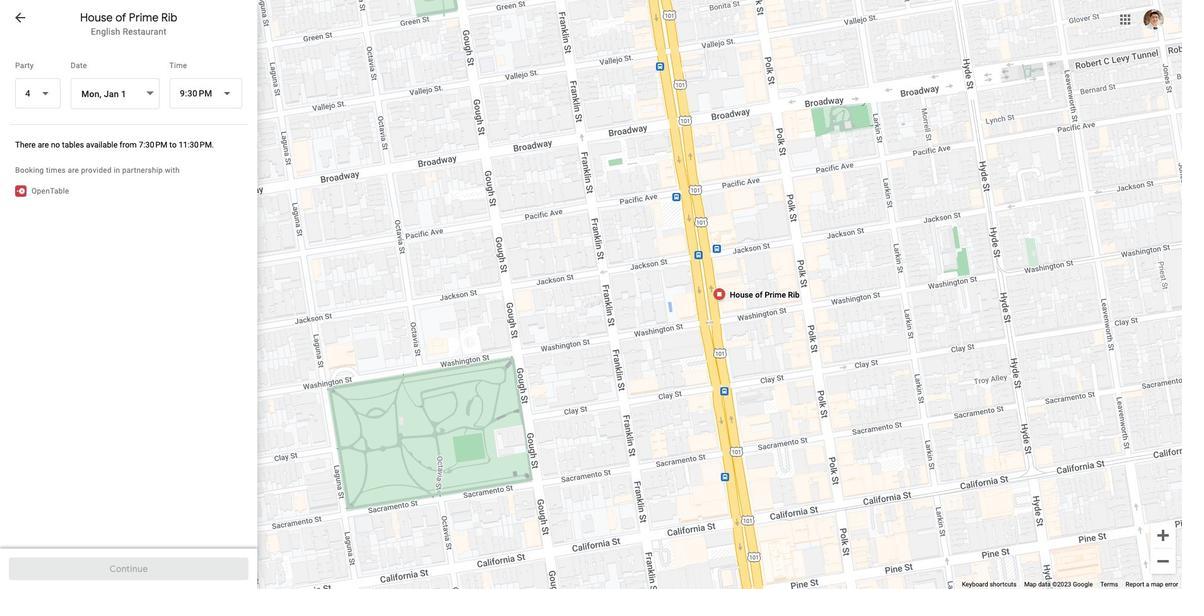 Task type: locate. For each thing, give the bounding box(es) containing it.
map region
[[196, 0, 1182, 589]]

heading
[[0, 10, 257, 25]]

back image
[[13, 10, 28, 25]]

None field
[[15, 78, 61, 108], [169, 78, 242, 108], [15, 78, 61, 108], [169, 78, 242, 108]]

opentable image
[[15, 186, 26, 197]]



Task type: describe. For each thing, give the bounding box(es) containing it.
google account: tommy hong  
(tommy.hong@adept.ai) image
[[1144, 9, 1164, 30]]



Task type: vqa. For each thing, say whether or not it's contained in the screenshot.
OpenTable icon
yes



